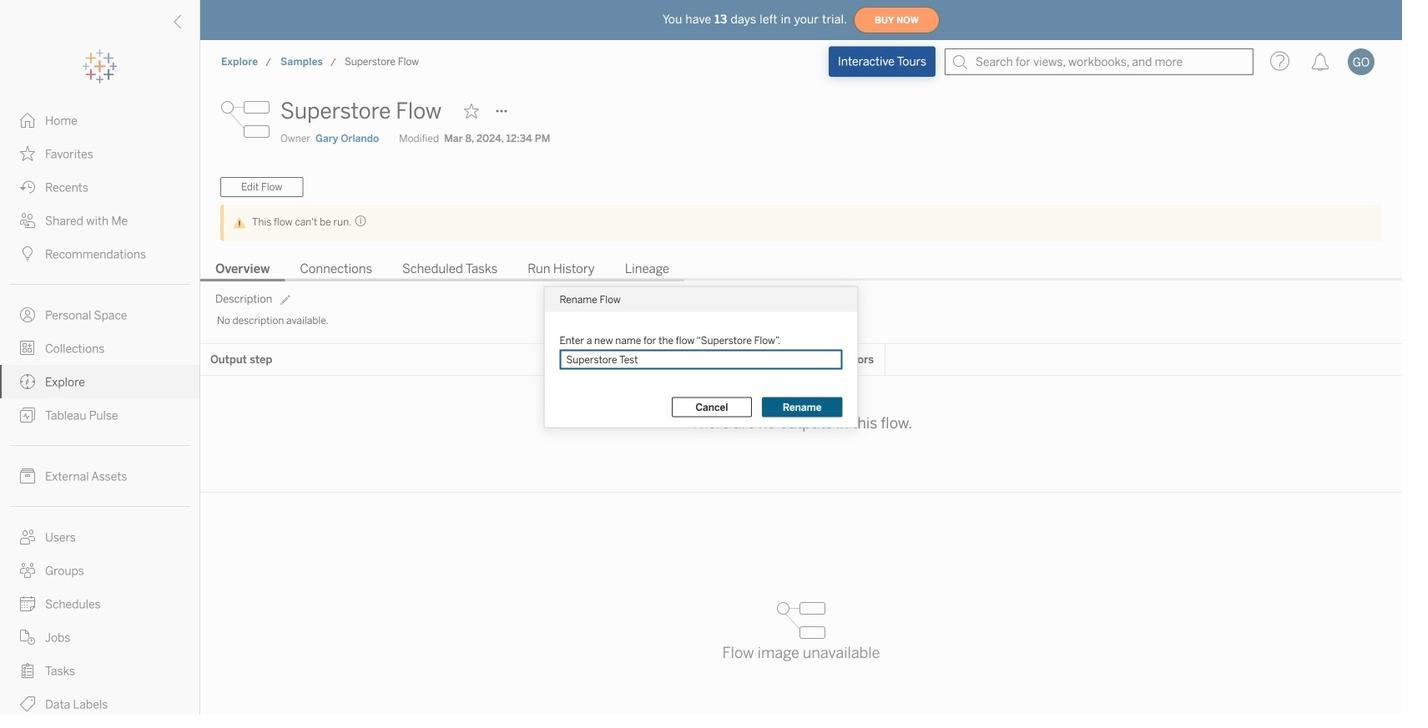 Task type: vqa. For each thing, say whether or not it's contained in the screenshot.
file associated with File Path
no



Task type: describe. For each thing, give the bounding box(es) containing it.
rename flow dialog
[[545, 287, 858, 427]]

navigation panel element
[[0, 50, 200, 714]]

none text field inside rename flow 'dialog'
[[560, 349, 843, 370]]

sub-spaces tab list
[[200, 260, 1403, 281]]

main navigation. press the up and down arrow keys to access links. element
[[0, 104, 200, 714]]



Task type: locate. For each thing, give the bounding box(es) containing it.
main content
[[200, 84, 1403, 714]]

None text field
[[560, 349, 843, 370]]

flow image
[[220, 94, 271, 144]]

flow run requirements:
the flow must have at least one output step. image
[[352, 215, 367, 227]]



